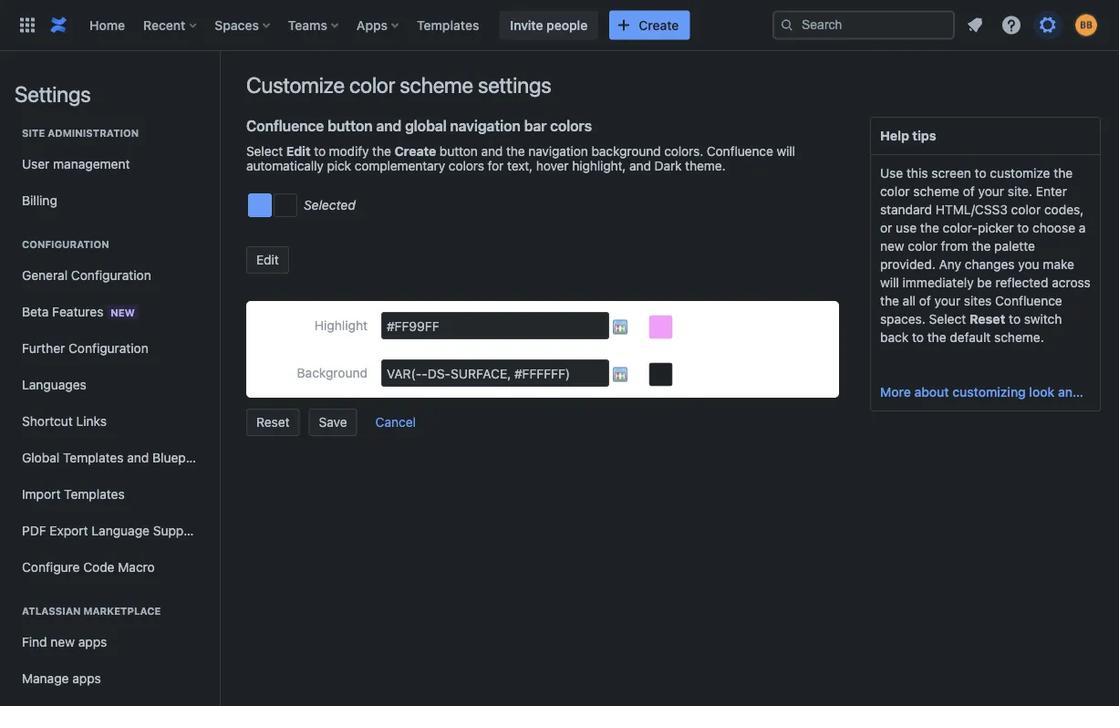 Task type: locate. For each thing, give the bounding box(es) containing it.
0 horizontal spatial confluence
[[246, 117, 324, 134]]

0 vertical spatial navigation
[[450, 117, 521, 134]]

your
[[979, 184, 1005, 199], [935, 293, 961, 308]]

atlassian marketplace
[[22, 606, 161, 617]]

atlassian marketplace group
[[15, 586, 204, 706]]

colors.
[[665, 143, 704, 158]]

0 horizontal spatial new
[[51, 635, 75, 650]]

0 vertical spatial new
[[881, 239, 905, 254]]

1 horizontal spatial your
[[979, 184, 1005, 199]]

color-
[[943, 220, 978, 235]]

background image
[[274, 193, 298, 217]]

templates down links at the left
[[63, 450, 124, 465]]

your up "html/css3"
[[979, 184, 1005, 199]]

colors left for
[[449, 158, 485, 173]]

1 horizontal spatial confluence
[[707, 143, 774, 158]]

select left the edit
[[246, 143, 283, 158]]

enter
[[1037, 184, 1068, 199]]

0 horizontal spatial will
[[777, 143, 796, 158]]

0 horizontal spatial of
[[920, 293, 932, 308]]

Search field
[[773, 10, 955, 40]]

0 vertical spatial apps
[[78, 635, 107, 650]]

apps down atlassian marketplace
[[78, 635, 107, 650]]

1 horizontal spatial new
[[881, 239, 905, 254]]

new right find
[[51, 635, 75, 650]]

import
[[22, 487, 61, 502]]

find
[[22, 635, 47, 650]]

invite people button
[[500, 10, 599, 40]]

2 vertical spatial configuration
[[68, 341, 149, 356]]

banner
[[0, 0, 1120, 51]]

configure code macro
[[22, 560, 155, 575]]

button up modify
[[328, 117, 373, 134]]

0 horizontal spatial select
[[246, 143, 283, 158]]

the right for
[[506, 143, 525, 158]]

navigation down bar
[[529, 143, 588, 158]]

1 vertical spatial button
[[440, 143, 478, 158]]

the left default
[[928, 330, 947, 345]]

and
[[376, 117, 402, 134], [481, 143, 503, 158], [630, 158, 651, 173], [1059, 385, 1081, 400], [127, 450, 149, 465]]

templates link
[[412, 10, 485, 40]]

0 horizontal spatial colors
[[449, 158, 485, 173]]

all
[[903, 293, 916, 308]]

1 horizontal spatial scheme
[[914, 184, 960, 199]]

billing
[[22, 193, 57, 208]]

1 vertical spatial select
[[930, 312, 967, 327]]

the right modify
[[372, 143, 391, 158]]

user management link
[[15, 146, 204, 183]]

1 horizontal spatial will
[[881, 275, 900, 290]]

general configuration link
[[15, 257, 204, 294]]

search image
[[780, 18, 795, 32]]

will
[[777, 143, 796, 158], [881, 275, 900, 290]]

select inside use this screen to customize the color scheme of your site. enter standard html/css3 color codes, or use the color-picker to choose a new color from the palette provided. any changes you make will immediately be reflected across the all of your sites confluence spaces. select
[[930, 312, 967, 327]]

further
[[22, 341, 65, 356]]

will down provided.
[[881, 275, 900, 290]]

confluence
[[246, 117, 324, 134], [707, 143, 774, 158], [996, 293, 1063, 308]]

1 vertical spatial create
[[395, 143, 436, 158]]

selected
[[304, 198, 356, 213]]

this
[[907, 166, 929, 181]]

0 vertical spatial of
[[963, 184, 975, 199]]

scheme
[[400, 72, 473, 98], [914, 184, 960, 199]]

and left feel
[[1059, 385, 1081, 400]]

1 vertical spatial templates
[[63, 450, 124, 465]]

billing link
[[15, 183, 204, 219]]

switch
[[1025, 312, 1063, 327]]

of right all
[[920, 293, 932, 308]]

configuration up new
[[71, 268, 151, 283]]

to right the edit
[[314, 143, 326, 158]]

your down immediately
[[935, 293, 961, 308]]

spaces button
[[209, 10, 277, 40]]

standard
[[881, 202, 933, 217]]

1 horizontal spatial colors
[[550, 117, 592, 134]]

blueprints
[[152, 450, 212, 465]]

codes,
[[1045, 202, 1084, 217]]

1 horizontal spatial navigation
[[529, 143, 588, 158]]

scheme up global
[[400, 72, 473, 98]]

pdf
[[22, 523, 46, 538]]

palette
[[995, 239, 1036, 254]]

scheme.
[[995, 330, 1045, 345]]

recent button
[[138, 10, 204, 40]]

confluence inside use this screen to customize the color scheme of your site. enter standard html/css3 color codes, or use the color-picker to choose a new color from the palette provided. any changes you make will immediately be reflected across the all of your sites confluence spaces. select
[[996, 293, 1063, 308]]

scheme inside use this screen to customize the color scheme of your site. enter standard html/css3 color codes, or use the color-picker to choose a new color from the palette provided. any changes you make will immediately be reflected across the all of your sites confluence spaces. select
[[914, 184, 960, 199]]

0 horizontal spatial scheme
[[400, 72, 473, 98]]

make
[[1043, 257, 1075, 272]]

appswitcher icon image
[[16, 14, 38, 36]]

0 horizontal spatial navigation
[[450, 117, 521, 134]]

background
[[297, 365, 368, 381]]

configuration up general at the left top
[[22, 239, 109, 251]]

further configuration
[[22, 341, 149, 356]]

of
[[963, 184, 975, 199], [920, 293, 932, 308]]

reflected
[[996, 275, 1049, 290]]

1 vertical spatial colors
[[449, 158, 485, 173]]

1 vertical spatial scheme
[[914, 184, 960, 199]]

configure code macro link
[[15, 549, 204, 586]]

0 vertical spatial colors
[[550, 117, 592, 134]]

0 vertical spatial button
[[328, 117, 373, 134]]

theme.
[[685, 158, 726, 173]]

languages
[[22, 377, 86, 392]]

1 horizontal spatial select
[[930, 312, 967, 327]]

navigation inside button and the navigation background colors. confluence will automatically pick complementary colors for text, hover highlight, and dark theme.
[[529, 143, 588, 158]]

confluence right colors.
[[707, 143, 774, 158]]

modify
[[329, 143, 369, 158]]

site administration group
[[15, 108, 204, 224]]

of up "html/css3"
[[963, 184, 975, 199]]

apps
[[78, 635, 107, 650], [72, 671, 101, 686]]

color
[[349, 72, 395, 98], [881, 184, 910, 199], [1012, 202, 1041, 217], [908, 239, 938, 254]]

0 vertical spatial will
[[777, 143, 796, 158]]

1 horizontal spatial button
[[440, 143, 478, 158]]

to
[[314, 143, 326, 158], [975, 166, 987, 181], [1018, 220, 1030, 235], [1009, 312, 1021, 327], [913, 330, 924, 345]]

user management
[[22, 157, 130, 172]]

1 vertical spatial new
[[51, 635, 75, 650]]

manage
[[22, 671, 69, 686]]

customize color scheme settings
[[246, 72, 552, 98]]

2 vertical spatial templates
[[64, 487, 125, 502]]

0 horizontal spatial your
[[935, 293, 961, 308]]

and left blueprints
[[127, 450, 149, 465]]

text,
[[507, 158, 533, 173]]

global templates and blueprints
[[22, 450, 212, 465]]

new
[[881, 239, 905, 254], [51, 635, 75, 650]]

and left dark
[[630, 158, 651, 173]]

complementary
[[355, 158, 446, 173]]

help tips
[[881, 128, 937, 143]]

apps right manage
[[72, 671, 101, 686]]

color up provided.
[[908, 239, 938, 254]]

collapse sidebar image
[[199, 60, 239, 97]]

select edit to modify the create
[[246, 143, 436, 158]]

customize
[[246, 72, 345, 98]]

the up enter
[[1054, 166, 1073, 181]]

global
[[22, 450, 60, 465]]

new
[[111, 307, 135, 318]]

create
[[639, 17, 679, 32], [395, 143, 436, 158]]

0 vertical spatial templates
[[417, 17, 479, 32]]

templates right apps popup button
[[417, 17, 479, 32]]

recent
[[143, 17, 186, 32]]

0 vertical spatial select
[[246, 143, 283, 158]]

new down or
[[881, 239, 905, 254]]

confluence image
[[47, 14, 69, 36], [47, 14, 69, 36]]

home link
[[84, 10, 131, 40]]

general configuration
[[22, 268, 151, 283]]

templates up pdf export language support link
[[64, 487, 125, 502]]

pdf export language support link
[[15, 513, 204, 549]]

1 vertical spatial navigation
[[529, 143, 588, 158]]

2 horizontal spatial confluence
[[996, 293, 1063, 308]]

will right the theme. on the right of page
[[777, 143, 796, 158]]

button left for
[[440, 143, 478, 158]]

import templates
[[22, 487, 125, 502]]

1 vertical spatial configuration
[[71, 268, 151, 283]]

scheme down screen on the top right of page
[[914, 184, 960, 199]]

invite
[[510, 17, 543, 32]]

navigation up for
[[450, 117, 521, 134]]

templates for import templates
[[64, 487, 125, 502]]

1 vertical spatial confluence
[[707, 143, 774, 158]]

confluence up the edit
[[246, 117, 324, 134]]

default
[[950, 330, 991, 345]]

configuration for general
[[71, 268, 151, 283]]

back
[[881, 330, 909, 345]]

teams button
[[283, 10, 346, 40]]

automatically
[[246, 158, 324, 173]]

0 vertical spatial create
[[639, 17, 679, 32]]

configuration up languages link
[[68, 341, 149, 356]]

select up default
[[930, 312, 967, 327]]

colors right bar
[[550, 117, 592, 134]]

customize
[[991, 166, 1051, 181]]

and left global
[[376, 117, 402, 134]]

2 vertical spatial confluence
[[996, 293, 1063, 308]]

to up palette at the right
[[1018, 220, 1030, 235]]

confluence down reflected
[[996, 293, 1063, 308]]

1 horizontal spatial create
[[639, 17, 679, 32]]

None submit
[[246, 246, 289, 274], [366, 408, 426, 435], [246, 409, 300, 436], [309, 409, 357, 436], [246, 246, 289, 274], [366, 408, 426, 435], [246, 409, 300, 436], [309, 409, 357, 436]]

1 vertical spatial your
[[935, 293, 961, 308]]

site administration
[[22, 127, 139, 139]]

1 vertical spatial will
[[881, 275, 900, 290]]

administration
[[48, 127, 139, 139]]



Task type: vqa. For each thing, say whether or not it's contained in the screenshot.
the modify
yes



Task type: describe. For each thing, give the bounding box(es) containing it.
apps button
[[351, 10, 406, 40]]

and inside global templates and blueprints 'link'
[[127, 450, 149, 465]]

about
[[915, 385, 950, 400]]

pdf export language support
[[22, 523, 200, 538]]

apps
[[357, 17, 388, 32]]

1 horizontal spatial of
[[963, 184, 975, 199]]

export
[[50, 523, 88, 538]]

0 vertical spatial confluence
[[246, 117, 324, 134]]

and left text,
[[481, 143, 503, 158]]

new inside use this screen to customize the color scheme of your site. enter standard html/css3 color codes, or use the color-picker to choose a new color from the palette provided. any changes you make will immediately be reflected across the all of your sites confluence spaces. select
[[881, 239, 905, 254]]

to right screen on the top right of page
[[975, 166, 987, 181]]

management
[[53, 157, 130, 172]]

bar
[[524, 117, 547, 134]]

color down site.
[[1012, 202, 1041, 217]]

or
[[881, 220, 893, 235]]

find new apps link
[[15, 624, 204, 661]]

colors inside button and the navigation background colors. confluence will automatically pick complementary colors for text, hover highlight, and dark theme.
[[449, 158, 485, 173]]

highlight
[[315, 318, 368, 333]]

0 vertical spatial your
[[979, 184, 1005, 199]]

Background text field
[[381, 360, 610, 387]]

help icon image
[[1001, 14, 1023, 36]]

customizing
[[953, 385, 1026, 400]]

pick
[[327, 158, 351, 173]]

use this screen to customize the color scheme of your site. enter standard html/css3 color codes, or use the color-picker to choose a new color from the palette provided. any changes you make will immediately be reflected across the all of your sites confluence spaces. select
[[881, 166, 1091, 327]]

tips
[[913, 128, 937, 143]]

0 horizontal spatial button
[[328, 117, 373, 134]]

configuration for further
[[68, 341, 149, 356]]

highlight,
[[572, 158, 626, 173]]

user
[[22, 157, 50, 172]]

beta
[[22, 304, 49, 319]]

settings icon image
[[1038, 14, 1060, 36]]

atlassian
[[22, 606, 81, 617]]

across
[[1052, 275, 1091, 290]]

settings
[[15, 81, 91, 107]]

sites
[[965, 293, 992, 308]]

0 horizontal spatial create
[[395, 143, 436, 158]]

choose
[[1033, 220, 1076, 235]]

create button
[[610, 10, 690, 40]]

marketplace
[[83, 606, 161, 617]]

spaces.
[[881, 312, 926, 327]]

shortcut links link
[[15, 403, 204, 440]]

site.
[[1008, 184, 1033, 199]]

the right use
[[921, 220, 940, 235]]

manage apps
[[22, 671, 101, 686]]

banner containing home
[[0, 0, 1120, 51]]

the inside button and the navigation background colors. confluence will automatically pick complementary colors for text, hover highlight, and dark theme.
[[506, 143, 525, 158]]

any
[[940, 257, 962, 272]]

manage apps link
[[15, 661, 204, 697]]

shortcut
[[22, 414, 73, 429]]

0 vertical spatial configuration
[[22, 239, 109, 251]]

templates for global templates and blueprints
[[63, 450, 124, 465]]

button and the navigation background colors. confluence will automatically pick complementary colors for text, hover highlight, and dark theme.
[[246, 143, 796, 173]]

macro
[[118, 560, 155, 575]]

to up the scheme.
[[1009, 312, 1021, 327]]

invite people
[[510, 17, 588, 32]]

more
[[881, 385, 911, 400]]

global templates and blueprints link
[[15, 440, 212, 476]]

reset
[[970, 312, 1006, 327]]

confluence inside button and the navigation background colors. confluence will automatically pick complementary colors for text, hover highlight, and dark theme.
[[707, 143, 774, 158]]

confluence button and global navigation bar colors
[[246, 117, 592, 134]]

the inside to switch back to the default scheme.
[[928, 330, 947, 345]]

highlight image
[[248, 193, 272, 217]]

support
[[153, 523, 200, 538]]

will inside button and the navigation background colors. confluence will automatically pick complementary colors for text, hover highlight, and dark theme.
[[777, 143, 796, 158]]

configure
[[22, 560, 80, 575]]

more about customizing look and feel button
[[881, 383, 1107, 402]]

and inside more about customizing look and feel button
[[1059, 385, 1081, 400]]

links
[[76, 414, 107, 429]]

features
[[52, 304, 104, 319]]

global
[[405, 117, 447, 134]]

edit
[[286, 143, 311, 158]]

dark
[[655, 158, 682, 173]]

create inside dropdown button
[[639, 17, 679, 32]]

find new apps
[[22, 635, 107, 650]]

picker
[[978, 220, 1014, 235]]

new inside 'atlassian marketplace' "group"
[[51, 635, 75, 650]]

language
[[92, 523, 150, 538]]

settings
[[478, 72, 552, 98]]

templates inside global element
[[417, 17, 479, 32]]

be
[[978, 275, 993, 290]]

shortcut links
[[22, 414, 107, 429]]

1 vertical spatial apps
[[72, 671, 101, 686]]

the up changes at the right of the page
[[972, 239, 991, 254]]

button inside button and the navigation background colors. confluence will automatically pick complementary colors for text, hover highlight, and dark theme.
[[440, 143, 478, 158]]

further configuration link
[[15, 330, 204, 367]]

provided.
[[881, 257, 936, 272]]

beta features new
[[22, 304, 135, 319]]

will inside use this screen to customize the color scheme of your site. enter standard html/css3 color codes, or use the color-picker to choose a new color from the palette provided. any changes you make will immediately be reflected across the all of your sites confluence spaces. select
[[881, 275, 900, 290]]

1 vertical spatial of
[[920, 293, 932, 308]]

background
[[592, 143, 661, 158]]

to switch back to the default scheme.
[[881, 312, 1063, 345]]

people
[[547, 17, 588, 32]]

import templates link
[[15, 476, 204, 513]]

to right back
[[913, 330, 924, 345]]

Highlight text field
[[381, 312, 610, 339]]

use
[[896, 220, 917, 235]]

code
[[83, 560, 115, 575]]

help
[[881, 128, 910, 143]]

general
[[22, 268, 68, 283]]

html/css3
[[936, 202, 1008, 217]]

from
[[941, 239, 969, 254]]

color down apps
[[349, 72, 395, 98]]

global element
[[11, 0, 769, 51]]

notification icon image
[[965, 14, 987, 36]]

site
[[22, 127, 45, 139]]

look
[[1030, 385, 1055, 400]]

screen
[[932, 166, 972, 181]]

color down use
[[881, 184, 910, 199]]

changes
[[965, 257, 1015, 272]]

for
[[488, 158, 504, 173]]

configuration group
[[15, 219, 212, 591]]

0 vertical spatial scheme
[[400, 72, 473, 98]]

home
[[89, 17, 125, 32]]

the left all
[[881, 293, 900, 308]]



